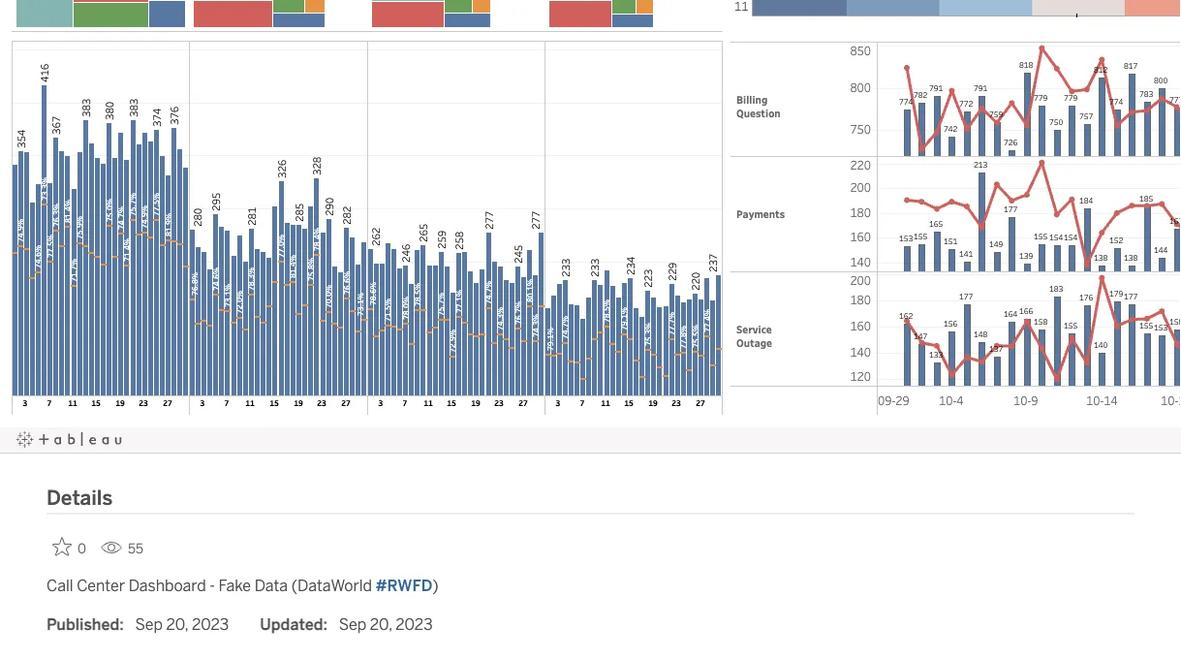 Task type: vqa. For each thing, say whether or not it's contained in the screenshot.
right the 2
no



Task type: locate. For each thing, give the bounding box(es) containing it.
2023 down the #rwfd "link"
[[396, 616, 433, 634]]

sep down (dataworld
[[339, 616, 367, 634]]

1 2023 from the left
[[192, 616, 229, 634]]

2023
[[192, 616, 229, 634], [396, 616, 433, 634]]

0 horizontal spatial :
[[119, 616, 124, 634]]

:
[[119, 616, 124, 634], [323, 616, 328, 634]]

sep 20, 2023 down the dashboard
[[135, 616, 229, 634]]

call center dashboard - fake data (dataworld #rwfd )
[[47, 577, 439, 596]]

0 horizontal spatial sep
[[135, 616, 163, 634]]

1 horizontal spatial sep
[[339, 616, 367, 634]]

dashboard
[[129, 577, 206, 596]]

0 horizontal spatial 20,
[[166, 616, 188, 634]]

(dataworld
[[292, 577, 372, 596]]

published
[[47, 616, 119, 634]]

1 sep 20, 2023 from the left
[[135, 616, 229, 634]]

1 horizontal spatial :
[[323, 616, 328, 634]]

1 horizontal spatial sep 20, 2023
[[339, 616, 433, 634]]

2 2023 from the left
[[396, 616, 433, 634]]

0 horizontal spatial sep 20, 2023
[[135, 616, 229, 634]]

0
[[78, 541, 86, 557]]

2023 down - at left
[[192, 616, 229, 634]]

20,
[[166, 616, 188, 634], [370, 616, 392, 634]]

: for updated :
[[323, 616, 328, 634]]

Add Favorite button
[[47, 532, 93, 563]]

1 : from the left
[[119, 616, 124, 634]]

2023 for published :
[[192, 616, 229, 634]]

20, down the #rwfd "link"
[[370, 616, 392, 634]]

sep
[[135, 616, 163, 634], [339, 616, 367, 634]]

updated
[[260, 616, 323, 634]]

: down center
[[119, 616, 124, 634]]

2 20, from the left
[[370, 616, 392, 634]]

)
[[433, 577, 439, 596]]

sep down the dashboard
[[135, 616, 163, 634]]

1 horizontal spatial 2023
[[396, 616, 433, 634]]

2 : from the left
[[323, 616, 328, 634]]

sep 20, 2023
[[135, 616, 229, 634], [339, 616, 433, 634]]

sep for published :
[[135, 616, 163, 634]]

2 sep from the left
[[339, 616, 367, 634]]

20, for updated :
[[370, 616, 392, 634]]

1 horizontal spatial 20,
[[370, 616, 392, 634]]

: down (dataworld
[[323, 616, 328, 634]]

20, down the dashboard
[[166, 616, 188, 634]]

0 horizontal spatial 2023
[[192, 616, 229, 634]]

1 sep from the left
[[135, 616, 163, 634]]

sep 20, 2023 down the #rwfd "link"
[[339, 616, 433, 634]]

2 sep 20, 2023 from the left
[[339, 616, 433, 634]]

1 20, from the left
[[166, 616, 188, 634]]



Task type: describe. For each thing, give the bounding box(es) containing it.
details
[[47, 487, 113, 511]]

published :
[[47, 616, 124, 634]]

2023 for updated :
[[396, 616, 433, 634]]

#rwfd
[[376, 577, 433, 596]]

fake
[[219, 577, 251, 596]]

center
[[77, 577, 125, 596]]

call
[[47, 577, 73, 596]]

55 views element
[[93, 533, 151, 565]]

20, for published :
[[166, 616, 188, 634]]

#rwfd link
[[376, 577, 433, 596]]

data
[[255, 577, 288, 596]]

sep 20, 2023 for published :
[[135, 616, 229, 634]]

-
[[210, 577, 215, 596]]

55
[[128, 541, 143, 557]]

sep 20, 2023 for updated :
[[339, 616, 433, 634]]

sep for updated :
[[339, 616, 367, 634]]

: for published :
[[119, 616, 124, 634]]

updated :
[[260, 616, 328, 634]]



